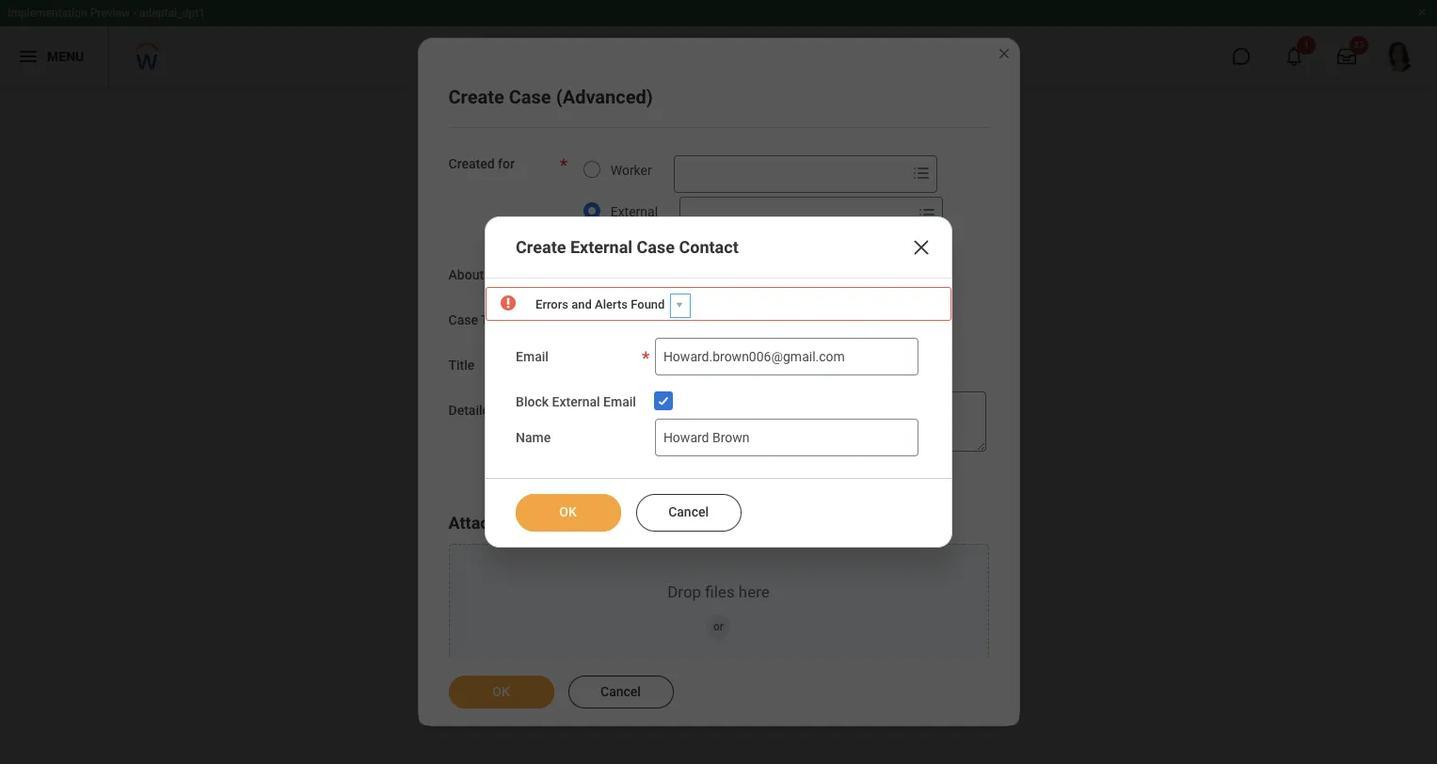 Task type: locate. For each thing, give the bounding box(es) containing it.
for
[[498, 156, 515, 171]]

create inside create case (advanced) dialog
[[449, 86, 504, 108]]

0 horizontal spatial case
[[449, 313, 478, 328]]

-
[[133, 7, 137, 20]]

(advanced)
[[556, 86, 653, 108]]

0 vertical spatial external
[[611, 204, 658, 219]]

implementation preview -   adeptai_dpt1
[[8, 7, 205, 20]]

Name text field
[[655, 419, 919, 457]]

email up block on the left of the page
[[516, 349, 549, 364]]

title
[[449, 358, 475, 373]]

external up 'errors and alerts found'
[[571, 237, 633, 257]]

external inside create case (advanced) dialog
[[611, 204, 658, 219]]

case down the 'search' image
[[509, 86, 551, 108]]

0 vertical spatial email
[[516, 349, 549, 364]]

1 vertical spatial create
[[516, 237, 566, 257]]

adeptai_dpt1
[[139, 7, 205, 20]]

external up create external case contact
[[611, 204, 658, 219]]

detailed message
[[449, 403, 554, 418]]

create
[[449, 86, 504, 108], [516, 237, 566, 257]]

0 vertical spatial search field
[[675, 157, 906, 191]]

prompts image for worker
[[916, 203, 939, 226]]

preview
[[90, 7, 130, 20]]

attachments
[[449, 513, 547, 533]]

main content
[[0, 87, 1438, 177]]

1 vertical spatial search field
[[681, 199, 912, 233]]

create up errors
[[516, 237, 566, 257]]

2 vertical spatial prompts image
[[809, 263, 832, 285]]

create case (advanced)
[[449, 86, 653, 108]]

search field for external
[[681, 199, 912, 233]]

cancel
[[669, 505, 709, 520]]

create for create external case contact
[[516, 237, 566, 257]]

check small image
[[652, 389, 675, 412]]

1 vertical spatial case
[[637, 237, 675, 257]]

created for
[[449, 156, 515, 171]]

About field
[[574, 258, 806, 292]]

type
[[481, 313, 510, 328]]

1 vertical spatial external
[[571, 237, 633, 257]]

2 horizontal spatial case
[[637, 237, 675, 257]]

0 horizontal spatial create
[[449, 86, 504, 108]]

message
[[500, 403, 554, 418]]

case up about field
[[637, 237, 675, 257]]

caret down image
[[674, 298, 687, 311]]

1 vertical spatial email
[[604, 394, 636, 409]]

ok button
[[516, 495, 622, 532]]

implementation
[[8, 7, 87, 20]]

1 vertical spatial prompts image
[[916, 203, 939, 226]]

2 vertical spatial case
[[449, 313, 478, 328]]

ok
[[560, 505, 577, 520]]

case type
[[449, 313, 510, 328]]

external right block on the left of the page
[[552, 394, 600, 409]]

search image
[[488, 45, 510, 68]]

email left check small icon
[[604, 394, 636, 409]]

2 vertical spatial external
[[552, 394, 600, 409]]

detailed
[[449, 403, 497, 418]]

create down the 'search' image
[[449, 86, 504, 108]]

case left "type" at the left top of the page
[[449, 313, 478, 328]]

case
[[509, 86, 551, 108], [637, 237, 675, 257], [449, 313, 478, 328]]

block external email
[[516, 394, 636, 409]]

external
[[611, 204, 658, 219], [571, 237, 633, 257], [552, 394, 600, 409]]

Search field
[[675, 157, 906, 191], [681, 199, 912, 233]]

create inside create external case contact 'dialog'
[[516, 237, 566, 257]]

case inside 'dialog'
[[637, 237, 675, 257]]

prompts image for created for
[[809, 263, 832, 285]]

email
[[516, 349, 549, 364], [604, 394, 636, 409]]

1 horizontal spatial create
[[516, 237, 566, 257]]

contact
[[679, 237, 739, 257]]

1 horizontal spatial case
[[509, 86, 551, 108]]

prompts image
[[910, 162, 933, 185], [916, 203, 939, 226], [809, 263, 832, 285]]

0 vertical spatial create
[[449, 86, 504, 108]]

name
[[516, 431, 551, 446]]

0 horizontal spatial email
[[516, 349, 549, 364]]

Title text field
[[573, 346, 837, 384]]

cancel button
[[637, 495, 742, 532]]

implementation preview -   adeptai_dpt1 banner
[[0, 0, 1438, 87]]

create case (advanced) dialog
[[418, 38, 1020, 734]]

worker
[[611, 163, 652, 178]]

1 horizontal spatial email
[[604, 394, 636, 409]]



Task type: describe. For each thing, give the bounding box(es) containing it.
search field for worker
[[675, 157, 906, 191]]

profile logan mcneil element
[[1374, 36, 1426, 77]]

external for case
[[571, 237, 633, 257]]

notifications large image
[[1285, 47, 1304, 66]]

created
[[449, 156, 495, 171]]

about
[[449, 267, 484, 282]]

errors
[[536, 297, 569, 311]]

exclamation image
[[501, 296, 515, 310]]

close environment banner image
[[1417, 7, 1428, 18]]

0 vertical spatial prompts image
[[910, 162, 933, 185]]

Case Type field
[[574, 303, 806, 337]]

create external case contact dialog
[[485, 216, 953, 548]]

create for create case (advanced)
[[449, 86, 504, 108]]

attachments region
[[449, 512, 989, 734]]

Email text field
[[655, 338, 919, 375]]

or
[[714, 621, 724, 634]]

0 vertical spatial case
[[509, 86, 551, 108]]

block
[[516, 394, 549, 409]]

create external case contact
[[516, 237, 739, 257]]

prompts image
[[809, 308, 832, 330]]

Detailed Message text field
[[573, 392, 986, 452]]

inbox large image
[[1338, 47, 1357, 66]]

errors and alerts found
[[536, 297, 665, 311]]

close create case (advanced) image
[[997, 46, 1012, 61]]

found
[[631, 297, 665, 311]]

x image
[[910, 236, 933, 259]]

external for email
[[552, 394, 600, 409]]

alerts
[[595, 297, 628, 311]]

and
[[572, 297, 592, 311]]



Task type: vqa. For each thing, say whether or not it's contained in the screenshot.
Case Type field
yes



